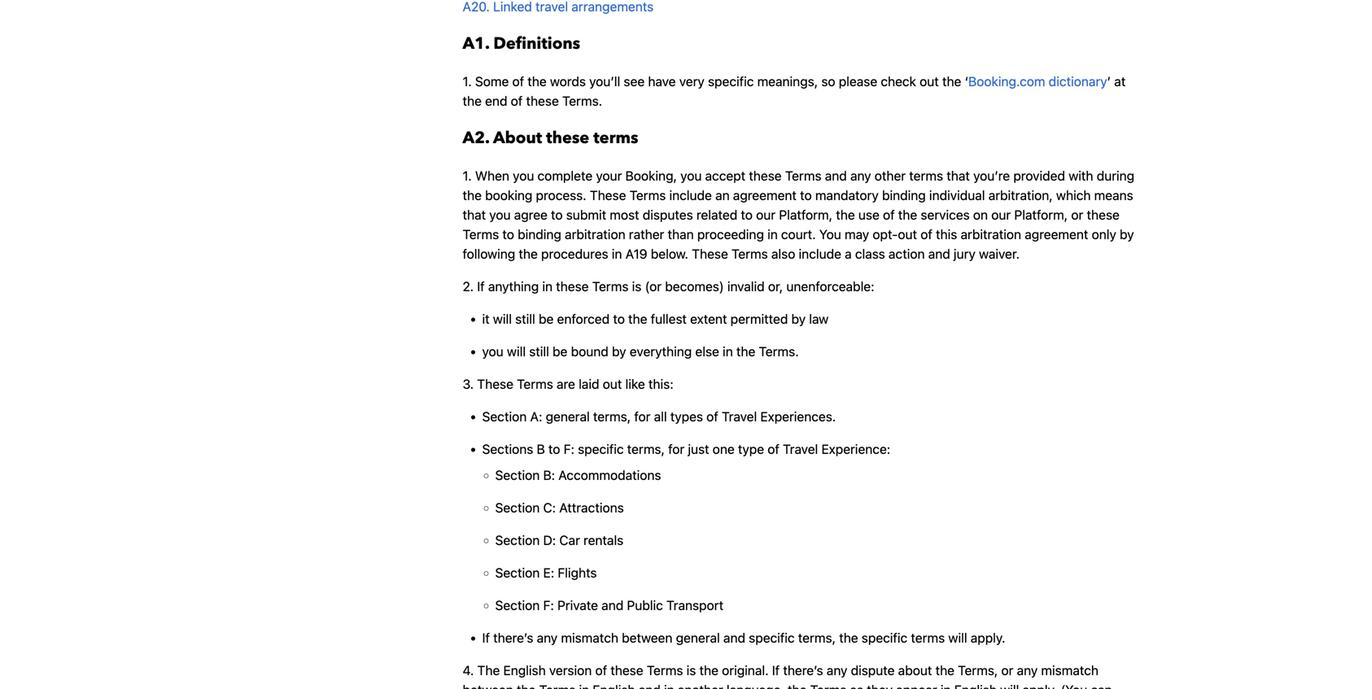 Task type: describe. For each thing, give the bounding box(es) containing it.
in down version on the bottom of the page
[[579, 682, 589, 689]]

of right some
[[512, 74, 524, 89]]

rather
[[629, 227, 664, 242]]

these up the only
[[1087, 207, 1120, 223]]

experience:
[[822, 442, 891, 457]]

will right the it
[[493, 311, 512, 327]]

services
[[921, 207, 970, 223]]

0 horizontal spatial that
[[463, 207, 486, 223]]

as
[[850, 682, 864, 689]]

4.
[[463, 663, 474, 678]]

(or
[[645, 279, 662, 294]]

are
[[557, 376, 575, 392]]

words
[[550, 74, 586, 89]]

and left public at the bottom of the page
[[602, 598, 624, 613]]

1 vertical spatial include
[[799, 246, 842, 262]]

of inside ' at the end of these terms.
[[511, 93, 523, 109]]

2.
[[463, 279, 474, 294]]

0 horizontal spatial apply.
[[971, 630, 1006, 646]]

b
[[537, 442, 545, 457]]

action
[[889, 246, 925, 262]]

c:
[[543, 500, 556, 516]]

terms up "mandatory"
[[785, 168, 822, 184]]

out inside 1. when you complete your booking, you accept these terms and any other terms that you're provided with during the booking process. these terms include an agreement to mandatory binding individual arbitration, which means that you agree to submit most disputes related to our platform, the use of the services on our platform, or these terms to binding arbitration rather than proceeding in court. you may opt-out of this arbitration agreement only by following the procedures in a19 below. these terms also include a class action and jury waiver.
[[898, 227, 917, 242]]

a
[[845, 246, 852, 262]]

1 vertical spatial binding
[[518, 227, 561, 242]]

2 horizontal spatial english
[[954, 682, 997, 689]]

0 horizontal spatial these
[[477, 376, 513, 392]]

'
[[965, 74, 969, 89]]

0 vertical spatial out
[[920, 74, 939, 89]]

to down process.
[[551, 207, 563, 223]]

0 vertical spatial mismatch
[[561, 630, 618, 646]]

will up terms,
[[948, 630, 967, 646]]

these up complete
[[546, 127, 589, 149]]

2 platform, from the left
[[1014, 207, 1068, 223]]

at
[[1114, 74, 1126, 89]]

section c: attractions
[[495, 500, 624, 516]]

you up booking
[[513, 168, 534, 184]]

1. some of the words you'll see have very specific meanings, so please check out the ' booking.com dictionary
[[463, 74, 1107, 89]]

booking.com dictionary link
[[969, 74, 1107, 89]]

any up version on the bottom of the page
[[537, 630, 558, 646]]

an
[[715, 188, 730, 203]]

b:
[[543, 468, 555, 483]]

by inside 1. when you complete your booking, you accept these terms and any other terms that you're provided with during the booking process. these terms include an agreement to mandatory binding individual arbitration, which means that you agree to submit most disputes related to our platform, the use of the services on our platform, or these terms to binding arbitration rather than proceeding in court. you may opt-out of this arbitration agreement only by following the procedures in a19 below. these terms also include a class action and jury waiver.
[[1120, 227, 1134, 242]]

mandatory
[[815, 188, 879, 203]]

1 horizontal spatial terms.
[[759, 344, 799, 359]]

1 our from the left
[[756, 207, 776, 223]]

you will still be bound by everything else in the terms.
[[482, 344, 799, 359]]

below.
[[651, 246, 689, 262]]

booking
[[485, 188, 533, 203]]

procedures
[[541, 246, 608, 262]]

about
[[898, 663, 932, 678]]

(you
[[1061, 682, 1088, 689]]

end
[[485, 93, 507, 109]]

0 vertical spatial these
[[590, 188, 626, 203]]

version
[[549, 663, 592, 678]]

transport
[[667, 598, 724, 613]]

unenforceable:
[[786, 279, 875, 294]]

1 vertical spatial by
[[792, 311, 806, 327]]

following
[[463, 246, 515, 262]]

section for section f: private and public transport
[[495, 598, 540, 613]]

types
[[670, 409, 703, 425]]

in left another
[[664, 682, 674, 689]]

to up proceeding
[[741, 207, 753, 223]]

agree
[[514, 207, 548, 223]]

0 vertical spatial if
[[477, 279, 485, 294]]

in right appear
[[941, 682, 951, 689]]

1 horizontal spatial for
[[668, 442, 685, 457]]

mismatch inside 4. the english version of these terms is the original. if there's any dispute about the terms, or any mismatch between the terms in english and in another language, the terms as they appear in english will apply. (you ca
[[1041, 663, 1099, 678]]

between inside 4. the english version of these terms is the original. if there's any dispute about the terms, or any mismatch between the terms in english and in another language, the terms as they appear in english will apply. (you ca
[[463, 682, 513, 689]]

it will still be enforced to the fullest extent permitted by law
[[482, 311, 829, 327]]

0 horizontal spatial travel
[[722, 409, 757, 425]]

terms down booking, on the top of the page
[[630, 188, 666, 203]]

like
[[625, 376, 645, 392]]

some
[[475, 74, 509, 89]]

definitions
[[494, 33, 580, 55]]

or inside 1. when you complete your booking, you accept these terms and any other terms that you're provided with during the booking process. these terms include an agreement to mandatory binding individual arbitration, which means that you agree to submit most disputes related to our platform, the use of the services on our platform, or these terms to binding arbitration rather than proceeding in court. you may opt-out of this arbitration agreement only by following the procedures in a19 below. these terms also include a class action and jury waiver.
[[1071, 207, 1084, 223]]

a1. definitions
[[463, 33, 580, 55]]

language,
[[727, 682, 784, 689]]

becomes)
[[665, 279, 724, 294]]

court.
[[781, 227, 816, 242]]

2 our from the left
[[991, 207, 1011, 223]]

and up original.
[[723, 630, 746, 646]]

dispute
[[851, 663, 895, 678]]

terms down proceeding
[[732, 246, 768, 262]]

section b: accommodations
[[495, 468, 661, 483]]

opt-
[[873, 227, 898, 242]]

the
[[477, 663, 500, 678]]

sections
[[482, 442, 533, 457]]

1 vertical spatial travel
[[783, 442, 818, 457]]

2 arbitration from the left
[[961, 227, 1021, 242]]

they
[[867, 682, 893, 689]]

on
[[973, 207, 988, 223]]

original.
[[722, 663, 769, 678]]

specific up 4. the english version of these terms is the original. if there's any dispute about the terms, or any mismatch between the terms in english and in another language, the terms as they appear in english will apply. (you ca
[[749, 630, 795, 646]]

you down the it
[[482, 344, 504, 359]]

any inside 1. when you complete your booking, you accept these terms and any other terms that you're provided with during the booking process. these terms include an agreement to mandatory binding individual arbitration, which means that you agree to submit most disputes related to our platform, the use of the services on our platform, or these terms to binding arbitration rather than proceeding in court. you may opt-out of this arbitration agreement only by following the procedures in a19 below. these terms also include a class action and jury waiver.
[[850, 168, 871, 184]]

section for section d: car rentals
[[495, 533, 540, 548]]

section e: flights
[[495, 565, 597, 581]]

any left dispute
[[827, 663, 848, 678]]

accept
[[705, 168, 746, 184]]

a2. about these terms
[[463, 127, 638, 149]]

specific right very at the top of page
[[708, 74, 754, 89]]

' at the end of these terms.
[[463, 74, 1126, 109]]

car
[[559, 533, 580, 548]]

you'll
[[589, 74, 620, 89]]

one
[[713, 442, 735, 457]]

0 horizontal spatial f:
[[543, 598, 554, 613]]

any right terms,
[[1017, 663, 1038, 678]]

0 vertical spatial general
[[546, 409, 590, 425]]

section for section e: flights
[[495, 565, 540, 581]]

0 horizontal spatial there's
[[493, 630, 533, 646]]

0 horizontal spatial for
[[634, 409, 651, 425]]

1 vertical spatial general
[[676, 630, 720, 646]]

to up the "court."
[[800, 188, 812, 203]]

0 vertical spatial terms
[[593, 127, 638, 149]]

will inside 4. the english version of these terms is the original. if there's any dispute about the terms, or any mismatch between the terms in english and in another language, the terms as they appear in english will apply. (you ca
[[1000, 682, 1019, 689]]

0 horizontal spatial english
[[503, 663, 546, 678]]

2 vertical spatial terms
[[911, 630, 945, 646]]

in up also
[[768, 227, 778, 242]]

also
[[771, 246, 795, 262]]

section for section b: accommodations
[[495, 468, 540, 483]]

these down procedures
[[556, 279, 589, 294]]

complete
[[538, 168, 593, 184]]

if there's any mismatch between general and specific terms, the specific terms will apply.
[[482, 630, 1006, 646]]

else
[[695, 344, 719, 359]]

0 horizontal spatial include
[[669, 188, 712, 203]]

terms up another
[[647, 663, 683, 678]]

section for section a: general terms, for all types of travel experiences.
[[482, 409, 527, 425]]

1 platform, from the left
[[779, 207, 833, 223]]

to up following
[[502, 227, 514, 242]]

d:
[[543, 533, 556, 548]]

a19
[[626, 246, 647, 262]]

everything
[[630, 344, 692, 359]]

3.
[[463, 376, 474, 392]]

class
[[855, 246, 885, 262]]

of up opt-
[[883, 207, 895, 223]]

invalid
[[727, 279, 765, 294]]

only
[[1092, 227, 1117, 242]]

0 vertical spatial terms,
[[593, 409, 631, 425]]

0 vertical spatial binding
[[882, 188, 926, 203]]

terms up following
[[463, 227, 499, 242]]

process.
[[536, 188, 586, 203]]

public
[[627, 598, 663, 613]]

you left accept
[[681, 168, 702, 184]]

may
[[845, 227, 869, 242]]

and inside 4. the english version of these terms is the original. if there's any dispute about the terms, or any mismatch between the terms in english and in another language, the terms as they appear in english will apply. (you ca
[[639, 682, 661, 689]]

1 vertical spatial if
[[482, 630, 490, 646]]



Task type: vqa. For each thing, say whether or not it's contained in the screenshot.
bottommost MISMATCH
yes



Task type: locate. For each thing, give the bounding box(es) containing it.
1 horizontal spatial travel
[[783, 442, 818, 457]]

out
[[920, 74, 939, 89], [898, 227, 917, 242], [603, 376, 622, 392]]

very
[[679, 74, 705, 89]]

by right the bound on the left
[[612, 344, 626, 359]]

terms,
[[958, 663, 998, 678]]

submit
[[566, 207, 606, 223]]

there's up the on the left of page
[[493, 630, 533, 646]]

flights
[[558, 565, 597, 581]]

0 horizontal spatial out
[[603, 376, 622, 392]]

individual
[[929, 188, 985, 203]]

check
[[881, 74, 916, 89]]

section left the c:
[[495, 500, 540, 516]]

0 vertical spatial be
[[539, 311, 554, 327]]

you
[[819, 227, 841, 242]]

include down you
[[799, 246, 842, 262]]

dictionary
[[1049, 74, 1107, 89]]

by left law at the right of page
[[792, 311, 806, 327]]

specific up accommodations
[[578, 442, 624, 457]]

1 horizontal spatial platform,
[[1014, 207, 1068, 223]]

in right else
[[723, 344, 733, 359]]

1 vertical spatial that
[[463, 207, 486, 223]]

during
[[1097, 168, 1135, 184]]

1 horizontal spatial or
[[1071, 207, 1084, 223]]

f:
[[564, 442, 575, 457], [543, 598, 554, 613]]

be left the bound on the left
[[553, 344, 568, 359]]

just
[[688, 442, 709, 457]]

3. these terms are laid out like this:
[[463, 376, 674, 392]]

0 vertical spatial agreement
[[733, 188, 797, 203]]

section left "a:"
[[482, 409, 527, 425]]

2 vertical spatial by
[[612, 344, 626, 359]]

general
[[546, 409, 590, 425], [676, 630, 720, 646]]

booking.com
[[969, 74, 1045, 89]]

1 horizontal spatial agreement
[[1025, 227, 1088, 242]]

section down section e: flights
[[495, 598, 540, 613]]

'
[[1107, 74, 1111, 89]]

1 horizontal spatial there's
[[783, 663, 823, 678]]

see
[[624, 74, 645, 89]]

meanings,
[[757, 74, 818, 89]]

our
[[756, 207, 776, 223], [991, 207, 1011, 223]]

provided
[[1014, 168, 1065, 184]]

travel
[[722, 409, 757, 425], [783, 442, 818, 457]]

binding down other
[[882, 188, 926, 203]]

be for bound
[[553, 344, 568, 359]]

0 horizontal spatial is
[[632, 279, 642, 294]]

still for enforced
[[515, 311, 535, 327]]

2 vertical spatial terms,
[[798, 630, 836, 646]]

apply. inside 4. the english version of these terms is the original. if there's any dispute about the terms, or any mismatch between the terms in english and in another language, the terms as they appear in english will apply. (you ca
[[1023, 682, 1057, 689]]

1 vertical spatial there's
[[783, 663, 823, 678]]

be
[[539, 311, 554, 327], [553, 344, 568, 359]]

0 vertical spatial travel
[[722, 409, 757, 425]]

english down terms,
[[954, 682, 997, 689]]

1 vertical spatial agreement
[[1025, 227, 1088, 242]]

so
[[821, 74, 835, 89]]

2 horizontal spatial out
[[920, 74, 939, 89]]

to
[[800, 188, 812, 203], [551, 207, 563, 223], [741, 207, 753, 223], [502, 227, 514, 242], [613, 311, 625, 327], [549, 442, 560, 457]]

1 vertical spatial apply.
[[1023, 682, 1057, 689]]

2 vertical spatial these
[[477, 376, 513, 392]]

these
[[590, 188, 626, 203], [692, 246, 728, 262], [477, 376, 513, 392]]

1. left when
[[463, 168, 472, 184]]

these down your
[[590, 188, 626, 203]]

section for section c: attractions
[[495, 500, 540, 516]]

2. if anything in these terms is (or becomes) invalid or, unenforceable:
[[463, 279, 875, 294]]

terms.
[[562, 93, 602, 109], [759, 344, 799, 359]]

apply.
[[971, 630, 1006, 646], [1023, 682, 1057, 689]]

be left enforced
[[539, 311, 554, 327]]

1 horizontal spatial english
[[593, 682, 635, 689]]

0 vertical spatial that
[[947, 168, 970, 184]]

mismatch down private
[[561, 630, 618, 646]]

for left the all
[[634, 409, 651, 425]]

of right version on the bottom of the page
[[595, 663, 607, 678]]

agreement
[[733, 188, 797, 203], [1025, 227, 1088, 242]]

1 vertical spatial be
[[553, 344, 568, 359]]

terms
[[593, 127, 638, 149], [909, 168, 943, 184], [911, 630, 945, 646]]

section a: general terms, for all types of travel experiences.
[[482, 409, 836, 425]]

most
[[610, 207, 639, 223]]

0 vertical spatial is
[[632, 279, 642, 294]]

2 vertical spatial if
[[772, 663, 780, 678]]

0 vertical spatial terms.
[[562, 93, 602, 109]]

still
[[515, 311, 535, 327], [529, 344, 549, 359]]

terms. down words
[[562, 93, 602, 109]]

f: left private
[[543, 598, 554, 613]]

mismatch up (you
[[1041, 663, 1099, 678]]

0 vertical spatial apply.
[[971, 630, 1006, 646]]

1 horizontal spatial general
[[676, 630, 720, 646]]

1 horizontal spatial f:
[[564, 442, 575, 457]]

these inside ' at the end of these terms.
[[526, 93, 559, 109]]

1. left some
[[463, 74, 472, 89]]

0 vertical spatial include
[[669, 188, 712, 203]]

1 horizontal spatial these
[[590, 188, 626, 203]]

section d: car rentals
[[495, 533, 624, 548]]

any
[[850, 168, 871, 184], [537, 630, 558, 646], [827, 663, 848, 678], [1017, 663, 1038, 678]]

it
[[482, 311, 490, 327]]

sections b to f: specific terms, for just one type of travel experience:
[[482, 442, 891, 457]]

terms. down permitted
[[759, 344, 799, 359]]

or right terms,
[[1001, 663, 1014, 678]]

1 horizontal spatial is
[[687, 663, 696, 678]]

section down "sections"
[[495, 468, 540, 483]]

that down booking
[[463, 207, 486, 223]]

between down the on the left of page
[[463, 682, 513, 689]]

or,
[[768, 279, 783, 294]]

0 vertical spatial there's
[[493, 630, 533, 646]]

1 horizontal spatial that
[[947, 168, 970, 184]]

1 vertical spatial terms
[[909, 168, 943, 184]]

travel down experiences.
[[783, 442, 818, 457]]

apply. up terms,
[[971, 630, 1006, 646]]

0 horizontal spatial binding
[[518, 227, 561, 242]]

means
[[1094, 188, 1133, 203]]

disputes
[[643, 207, 693, 223]]

platform, down arbitration,
[[1014, 207, 1068, 223]]

out up action
[[898, 227, 917, 242]]

0 horizontal spatial general
[[546, 409, 590, 425]]

1 vertical spatial terms,
[[627, 442, 665, 457]]

0 horizontal spatial arbitration
[[565, 227, 626, 242]]

still up 3. these terms are laid out like this:
[[529, 344, 549, 359]]

out left like
[[603, 376, 622, 392]]

arbitration
[[565, 227, 626, 242], [961, 227, 1021, 242]]

1 horizontal spatial apply.
[[1023, 682, 1057, 689]]

section left e:
[[495, 565, 540, 581]]

in left a19 at top
[[612, 246, 622, 262]]

1 vertical spatial for
[[668, 442, 685, 457]]

0 horizontal spatial by
[[612, 344, 626, 359]]

for left "just"
[[668, 442, 685, 457]]

general down transport
[[676, 630, 720, 646]]

include
[[669, 188, 712, 203], [799, 246, 842, 262]]

terms up your
[[593, 127, 638, 149]]

of left this
[[921, 227, 933, 242]]

0 vertical spatial or
[[1071, 207, 1084, 223]]

0 vertical spatial 1.
[[463, 74, 472, 89]]

still for bound
[[529, 344, 549, 359]]

will up 3. these terms are laid out like this:
[[507, 344, 526, 359]]

of right types
[[707, 409, 718, 425]]

if up the on the left of page
[[482, 630, 490, 646]]

1 vertical spatial terms.
[[759, 344, 799, 359]]

and down this
[[928, 246, 950, 262]]

will left (you
[[1000, 682, 1019, 689]]

a:
[[530, 409, 542, 425]]

1 horizontal spatial binding
[[882, 188, 926, 203]]

by right the only
[[1120, 227, 1134, 242]]

1 vertical spatial 1.
[[463, 168, 472, 184]]

0 horizontal spatial between
[[463, 682, 513, 689]]

terms inside 1. when you complete your booking, you accept these terms and any other terms that you're provided with during the booking process. these terms include an agreement to mandatory binding individual arbitration, which means that you agree to submit most disputes related to our platform, the use of the services on our platform, or these terms to binding arbitration rather than proceeding in court. you may opt-out of this arbitration agreement only by following the procedures in a19 below. these terms also include a class action and jury waiver.
[[909, 168, 943, 184]]

0 vertical spatial for
[[634, 409, 651, 425]]

of
[[512, 74, 524, 89], [511, 93, 523, 109], [883, 207, 895, 223], [921, 227, 933, 242], [707, 409, 718, 425], [768, 442, 780, 457], [595, 663, 607, 678]]

please
[[839, 74, 877, 89]]

binding
[[882, 188, 926, 203], [518, 227, 561, 242]]

which
[[1056, 188, 1091, 203]]

1. for 1. when you complete your booking, you accept these terms and any other terms that you're provided with during the booking process. these terms include an agreement to mandatory binding individual arbitration, which means that you agree to submit most disputes related to our platform, the use of the services on our platform, or these terms to binding arbitration rather than proceeding in court. you may opt-out of this arbitration agreement only by following the procedures in a19 below. these terms also include a class action and jury waiver.
[[463, 168, 472, 184]]

if up language,
[[772, 663, 780, 678]]

these right version on the bottom of the page
[[611, 663, 643, 678]]

section f: private and public transport
[[495, 598, 724, 613]]

english down section f: private and public transport
[[593, 682, 635, 689]]

if right 2.
[[477, 279, 485, 294]]

1 vertical spatial is
[[687, 663, 696, 678]]

this
[[936, 227, 957, 242]]

agreement right 'an'
[[733, 188, 797, 203]]

terms, up 4. the english version of these terms is the original. if there's any dispute about the terms, or any mismatch between the terms in english and in another language, the terms as they appear in english will apply. (you ca
[[798, 630, 836, 646]]

type
[[738, 442, 764, 457]]

1. when you complete your booking, you accept these terms and any other terms that you're provided with during the booking process. these terms include an agreement to mandatory binding individual arbitration, which means that you agree to submit most disputes related to our platform, the use of the services on our platform, or these terms to binding arbitration rather than proceeding in court. you may opt-out of this arbitration agreement only by following the procedures in a19 below. these terms also include a class action and jury waiver.
[[463, 168, 1135, 262]]

0 horizontal spatial agreement
[[733, 188, 797, 203]]

0 vertical spatial between
[[622, 630, 673, 646]]

0 vertical spatial f:
[[564, 442, 575, 457]]

you down booking
[[489, 207, 511, 223]]

about
[[493, 127, 542, 149]]

platform, up the "court."
[[779, 207, 833, 223]]

terms down version on the bottom of the page
[[539, 682, 576, 689]]

terms, down laid
[[593, 409, 631, 425]]

1 vertical spatial out
[[898, 227, 917, 242]]

0 vertical spatial by
[[1120, 227, 1134, 242]]

1 vertical spatial mismatch
[[1041, 663, 1099, 678]]

1 vertical spatial or
[[1001, 663, 1014, 678]]

there's up language,
[[783, 663, 823, 678]]

travel up type
[[722, 409, 757, 425]]

1 vertical spatial still
[[529, 344, 549, 359]]

other
[[875, 168, 906, 184]]

platform,
[[779, 207, 833, 223], [1014, 207, 1068, 223]]

1 horizontal spatial between
[[622, 630, 673, 646]]

0 vertical spatial still
[[515, 311, 535, 327]]

with
[[1069, 168, 1093, 184]]

specific up dispute
[[862, 630, 908, 646]]

in right anything
[[542, 279, 553, 294]]

or inside 4. the english version of these terms is the original. if there's any dispute about the terms, or any mismatch between the terms in english and in another language, the terms as they appear in english will apply. (you ca
[[1001, 663, 1014, 678]]

all
[[654, 409, 667, 425]]

0 horizontal spatial terms.
[[562, 93, 602, 109]]

agreement down which
[[1025, 227, 1088, 242]]

in
[[768, 227, 778, 242], [612, 246, 622, 262], [542, 279, 553, 294], [723, 344, 733, 359], [579, 682, 589, 689], [664, 682, 674, 689], [941, 682, 951, 689]]

terms left are
[[517, 376, 553, 392]]

accommodations
[[559, 468, 661, 483]]

law
[[809, 311, 829, 327]]

terms. inside ' at the end of these terms.
[[562, 93, 602, 109]]

of right end
[[511, 93, 523, 109]]

1 horizontal spatial mismatch
[[1041, 663, 1099, 678]]

terms right other
[[909, 168, 943, 184]]

these inside 4. the english version of these terms is the original. if there's any dispute about the terms, or any mismatch between the terms in english and in another language, the terms as they appear in english will apply. (you ca
[[611, 663, 643, 678]]

if inside 4. the english version of these terms is the original. if there's any dispute about the terms, or any mismatch between the terms in english and in another language, the terms as they appear in english will apply. (you ca
[[772, 663, 780, 678]]

you're
[[973, 168, 1010, 184]]

of right type
[[768, 442, 780, 457]]

or
[[1071, 207, 1084, 223], [1001, 663, 1014, 678]]

terms up the 'about'
[[911, 630, 945, 646]]

1 horizontal spatial by
[[792, 311, 806, 327]]

fullest
[[651, 311, 687, 327]]

these down words
[[526, 93, 559, 109]]

between down public at the bottom of the page
[[622, 630, 673, 646]]

these right accept
[[749, 168, 782, 184]]

private
[[557, 598, 598, 613]]

binding down "agree" at top left
[[518, 227, 561, 242]]

use
[[859, 207, 880, 223]]

rentals
[[584, 533, 624, 548]]

0 horizontal spatial our
[[756, 207, 776, 223]]

still down anything
[[515, 311, 535, 327]]

is inside 4. the english version of these terms is the original. if there's any dispute about the terms, or any mismatch between the terms in english and in another language, the terms as they appear in english will apply. (you ca
[[687, 663, 696, 678]]

be for enforced
[[539, 311, 554, 327]]

out right check
[[920, 74, 939, 89]]

of inside 4. the english version of these terms is the original. if there's any dispute about the terms, or any mismatch between the terms in english and in another language, the terms as they appear in english will apply. (you ca
[[595, 663, 607, 678]]

terms down a19 at top
[[592, 279, 629, 294]]

to right enforced
[[613, 311, 625, 327]]

arbitration down submit at top
[[565, 227, 626, 242]]

2 1. from the top
[[463, 168, 472, 184]]

appear
[[896, 682, 937, 689]]

these right the 3.
[[477, 376, 513, 392]]

arbitration up the waiver.
[[961, 227, 1021, 242]]

anything
[[488, 279, 539, 294]]

1. inside 1. when you complete your booking, you accept these terms and any other terms that you're provided with during the booking process. these terms include an agreement to mandatory binding individual arbitration, which means that you agree to submit most disputes related to our platform, the use of the services on our platform, or these terms to binding arbitration rather than proceeding in court. you may opt-out of this arbitration agreement only by following the procedures in a19 below. these terms also include a class action and jury waiver.
[[463, 168, 472, 184]]

to right b
[[549, 442, 560, 457]]

or down which
[[1071, 207, 1084, 223]]

permitted
[[731, 311, 788, 327]]

2 horizontal spatial by
[[1120, 227, 1134, 242]]

1 horizontal spatial our
[[991, 207, 1011, 223]]

and
[[825, 168, 847, 184], [928, 246, 950, 262], [602, 598, 624, 613], [723, 630, 746, 646], [639, 682, 661, 689]]

there's
[[493, 630, 533, 646], [783, 663, 823, 678]]

section left d:
[[495, 533, 540, 548]]

0 horizontal spatial or
[[1001, 663, 1014, 678]]

is up another
[[687, 663, 696, 678]]

terms,
[[593, 409, 631, 425], [627, 442, 665, 457], [798, 630, 836, 646]]

1 horizontal spatial out
[[898, 227, 917, 242]]

1. for 1. some of the words you'll see have very specific meanings, so please check out the ' booking.com dictionary
[[463, 74, 472, 89]]

these down proceeding
[[692, 246, 728, 262]]

that
[[947, 168, 970, 184], [463, 207, 486, 223]]

2 horizontal spatial these
[[692, 246, 728, 262]]

there's inside 4. the english version of these terms is the original. if there's any dispute about the terms, or any mismatch between the terms in english and in another language, the terms as they appear in english will apply. (you ca
[[783, 663, 823, 678]]

1 vertical spatial f:
[[543, 598, 554, 613]]

and up "mandatory"
[[825, 168, 847, 184]]

1 vertical spatial between
[[463, 682, 513, 689]]

1 1. from the top
[[463, 74, 472, 89]]

by
[[1120, 227, 1134, 242], [792, 311, 806, 327], [612, 344, 626, 359]]

1 horizontal spatial include
[[799, 246, 842, 262]]

the inside ' at the end of these terms.
[[463, 93, 482, 109]]

terms left the "as"
[[810, 682, 847, 689]]

experiences.
[[760, 409, 836, 425]]

f: up section b: accommodations
[[564, 442, 575, 457]]

the
[[528, 74, 547, 89], [942, 74, 962, 89], [463, 93, 482, 109], [463, 188, 482, 203], [836, 207, 855, 223], [898, 207, 917, 223], [519, 246, 538, 262], [628, 311, 647, 327], [736, 344, 756, 359], [839, 630, 858, 646], [700, 663, 719, 678], [936, 663, 955, 678], [517, 682, 536, 689], [788, 682, 807, 689]]

when
[[475, 168, 509, 184]]

1 vertical spatial these
[[692, 246, 728, 262]]

terms, down section a: general terms, for all types of travel experiences.
[[627, 442, 665, 457]]

than
[[668, 227, 694, 242]]

1 horizontal spatial arbitration
[[961, 227, 1021, 242]]

e:
[[543, 565, 554, 581]]

waiver.
[[979, 246, 1020, 262]]

1 arbitration from the left
[[565, 227, 626, 242]]

general right "a:"
[[546, 409, 590, 425]]

another
[[678, 682, 723, 689]]

that up individual
[[947, 168, 970, 184]]

2 vertical spatial out
[[603, 376, 622, 392]]



